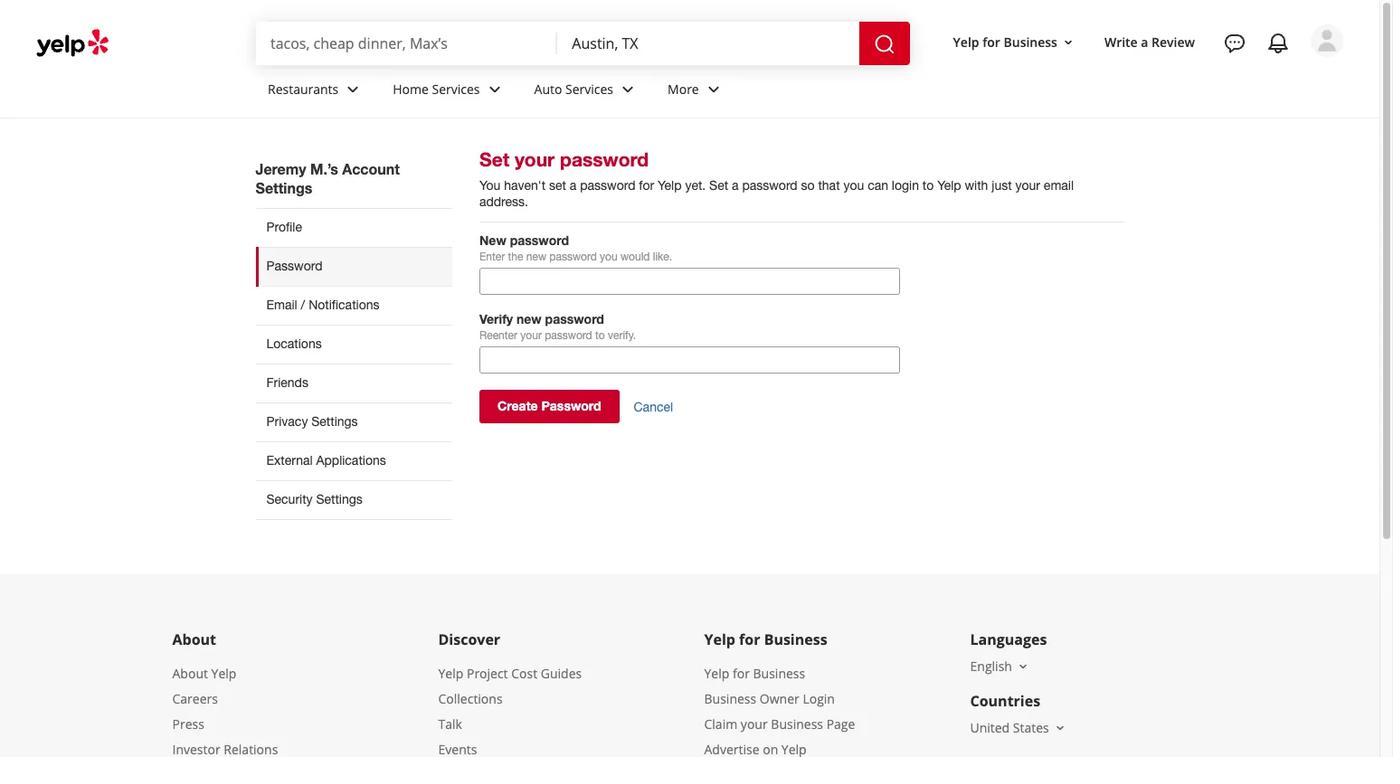 Task type: describe. For each thing, give the bounding box(es) containing it.
settings for privacy
[[311, 414, 358, 429]]

about yelp link
[[172, 665, 237, 682]]

address.
[[480, 195, 528, 209]]

email / notifications
[[266, 298, 380, 312]]

privacy
[[266, 414, 308, 429]]

restaurants
[[268, 80, 339, 97]]

none field find
[[271, 33, 543, 53]]

m.'s
[[310, 160, 338, 177]]

your inside verify new password reenter your password to verify.
[[521, 329, 542, 342]]

profile
[[266, 220, 302, 234]]

verify new password reenter your password to verify.
[[480, 311, 636, 342]]

would
[[621, 251, 650, 263]]

your inside yelp for business business owner login claim your business page
[[741, 716, 768, 733]]

1 horizontal spatial a
[[732, 178, 739, 193]]

account
[[342, 160, 400, 177]]

1 vertical spatial set
[[709, 178, 728, 193]]

business up yelp for business link
[[764, 630, 828, 650]]

email / notifications link
[[256, 286, 452, 325]]

careers
[[172, 690, 218, 707]]

more link
[[653, 65, 739, 118]]

New password password field
[[480, 268, 900, 295]]

you inside new password enter the new password you would like.
[[600, 251, 618, 263]]

write a review link
[[1097, 26, 1202, 58]]

new
[[480, 232, 507, 248]]

external
[[266, 453, 313, 468]]

none field the near
[[572, 33, 845, 53]]

settings for security
[[316, 492, 363, 507]]

like.
[[653, 251, 672, 263]]

yelp inside yelp for business business owner login claim your business page
[[704, 665, 730, 682]]

business inside 'button'
[[1004, 33, 1058, 50]]

16 chevron down v2 image for countries
[[1053, 721, 1067, 735]]

jeremy
[[256, 160, 306, 177]]

you inside set your password you haven't set a password for yelp yet. set a password so that you can login to yelp with just your email address.
[[844, 178, 864, 193]]

business down "owner"
[[771, 716, 823, 733]]

auto services link
[[520, 65, 653, 118]]

password right set
[[580, 178, 636, 193]]

guides
[[541, 665, 582, 682]]

create password
[[498, 398, 601, 414]]

languages
[[970, 630, 1047, 650]]

security settings
[[266, 492, 363, 507]]

0 horizontal spatial a
[[570, 178, 577, 193]]

united states button
[[970, 719, 1067, 736]]

cost
[[511, 665, 538, 682]]

the
[[508, 251, 523, 263]]

that
[[818, 178, 840, 193]]

24 chevron down v2 image for restaurants
[[342, 78, 364, 100]]

email
[[266, 298, 297, 312]]

about for about
[[172, 630, 216, 650]]

friends link
[[256, 364, 452, 403]]

login
[[803, 690, 835, 707]]

yelp project cost guides link
[[438, 665, 582, 682]]

friends
[[266, 375, 308, 390]]

project
[[467, 665, 508, 682]]

cancel
[[634, 399, 673, 414]]

set your password you haven't set a password for yelp yet. set a password so that you can login to yelp with just your email address.
[[480, 148, 1074, 209]]

yelp inside 'button'
[[953, 33, 980, 50]]

yelp for business link
[[704, 665, 805, 682]]

countries
[[970, 691, 1041, 711]]

0 horizontal spatial password
[[266, 259, 323, 273]]

services for auto services
[[566, 80, 614, 97]]

home services link
[[378, 65, 520, 118]]

password inside button
[[542, 398, 601, 414]]

messages image
[[1224, 33, 1246, 54]]

yelp inside about yelp careers press
[[211, 665, 237, 682]]

email
[[1044, 178, 1074, 193]]

claim
[[704, 716, 738, 733]]

auto services
[[534, 80, 614, 97]]

press
[[172, 716, 204, 733]]

talk
[[438, 716, 462, 733]]

verify.
[[608, 329, 636, 342]]

Verify new password password field
[[480, 347, 900, 374]]

notifications
[[309, 298, 380, 312]]

owner
[[760, 690, 800, 707]]

external applications
[[266, 453, 386, 468]]

password link
[[256, 247, 452, 286]]

notifications image
[[1268, 33, 1289, 54]]

page
[[827, 716, 855, 733]]

verify
[[480, 311, 513, 327]]

yelp for business inside yelp for business 'button'
[[953, 33, 1058, 50]]

password up set
[[560, 148, 649, 171]]

english button
[[970, 658, 1030, 675]]

for inside 'button'
[[983, 33, 1001, 50]]

jeremy m. image
[[1311, 24, 1344, 57]]

english
[[970, 658, 1012, 675]]

business up "owner"
[[753, 665, 805, 682]]

yelp up yelp for business link
[[704, 630, 736, 650]]



Task type: locate. For each thing, give the bounding box(es) containing it.
your down the business owner login 'link'
[[741, 716, 768, 733]]

a
[[1141, 33, 1149, 50], [570, 178, 577, 193], [732, 178, 739, 193]]

/
[[301, 298, 305, 312]]

home
[[393, 80, 429, 97]]

can
[[868, 178, 888, 193]]

0 vertical spatial about
[[172, 630, 216, 650]]

about inside about yelp careers press
[[172, 665, 208, 682]]

security settings link
[[256, 480, 452, 520]]

1 horizontal spatial password
[[542, 398, 601, 414]]

password down new password enter the new password you would like.
[[545, 311, 604, 327]]

password
[[560, 148, 649, 171], [580, 178, 636, 193], [742, 178, 798, 193], [510, 232, 569, 248], [550, 251, 597, 263], [545, 311, 604, 327], [545, 329, 592, 342]]

24 chevron down v2 image right 'more'
[[703, 78, 725, 100]]

privacy settings
[[266, 414, 358, 429]]

0 vertical spatial yelp for business
[[953, 33, 1058, 50]]

new
[[526, 251, 547, 263], [517, 311, 542, 327]]

settings inside jeremy m.'s account settings
[[256, 179, 312, 196]]

you
[[844, 178, 864, 193], [600, 251, 618, 263]]

a right write
[[1141, 33, 1149, 50]]

auto
[[534, 80, 562, 97]]

settings
[[256, 179, 312, 196], [311, 414, 358, 429], [316, 492, 363, 507]]

new right verify
[[517, 311, 542, 327]]

user actions element
[[939, 23, 1369, 134]]

24 chevron down v2 image inside more link
[[703, 78, 725, 100]]

1 horizontal spatial services
[[566, 80, 614, 97]]

about for about yelp careers press
[[172, 665, 208, 682]]

for inside set your password you haven't set a password for yelp yet. set a password so that you can login to yelp with just your email address.
[[639, 178, 654, 193]]

collections link
[[438, 690, 503, 707]]

1 vertical spatial to
[[595, 329, 605, 342]]

for inside yelp for business business owner login claim your business page
[[733, 665, 750, 682]]

applications
[[316, 453, 386, 468]]

set
[[480, 148, 509, 171], [709, 178, 728, 193]]

0 horizontal spatial you
[[600, 251, 618, 263]]

1 about from the top
[[172, 630, 216, 650]]

home services
[[393, 80, 480, 97]]

set up you
[[480, 148, 509, 171]]

to
[[923, 178, 934, 193], [595, 329, 605, 342]]

Find text field
[[271, 33, 543, 53]]

login
[[892, 178, 919, 193]]

yelp up collections
[[438, 665, 464, 682]]

1 none field from the left
[[271, 33, 543, 53]]

1 24 chevron down v2 image from the left
[[617, 78, 639, 100]]

business categories element
[[253, 65, 1344, 118]]

careers link
[[172, 690, 218, 707]]

0 vertical spatial to
[[923, 178, 934, 193]]

business owner login link
[[704, 690, 835, 707]]

settings down jeremy
[[256, 179, 312, 196]]

haven't
[[504, 178, 546, 193]]

a right set
[[570, 178, 577, 193]]

1 horizontal spatial you
[[844, 178, 864, 193]]

to left verify.
[[595, 329, 605, 342]]

0 vertical spatial 16 chevron down v2 image
[[1016, 659, 1030, 674]]

you
[[480, 178, 501, 193]]

united
[[970, 719, 1010, 736]]

1 services from the left
[[432, 80, 480, 97]]

yelp for business left 16 chevron down v2 icon
[[953, 33, 1058, 50]]

about
[[172, 630, 216, 650], [172, 665, 208, 682]]

0 vertical spatial settings
[[256, 179, 312, 196]]

claim your business page link
[[704, 716, 855, 733]]

1 horizontal spatial 24 chevron down v2 image
[[484, 78, 505, 100]]

new inside new password enter the new password you would like.
[[526, 251, 547, 263]]

2 vertical spatial settings
[[316, 492, 363, 507]]

24 chevron down v2 image inside restaurants link
[[342, 78, 364, 100]]

yelp left the yet. at top
[[658, 178, 682, 193]]

24 chevron down v2 image left auto
[[484, 78, 505, 100]]

1 horizontal spatial to
[[923, 178, 934, 193]]

1 24 chevron down v2 image from the left
[[342, 78, 364, 100]]

yelp for business business owner login claim your business page
[[704, 665, 855, 733]]

a right the yet. at top
[[732, 178, 739, 193]]

for left the yet. at top
[[639, 178, 654, 193]]

create
[[498, 398, 538, 414]]

24 chevron down v2 image inside auto services "link"
[[617, 78, 639, 100]]

1 vertical spatial 16 chevron down v2 image
[[1053, 721, 1067, 735]]

password left verify.
[[545, 329, 592, 342]]

yelp for business up yelp for business link
[[704, 630, 828, 650]]

16 chevron down v2 image inside english dropdown button
[[1016, 659, 1030, 674]]

1 vertical spatial settings
[[311, 414, 358, 429]]

restaurants link
[[253, 65, 378, 118]]

locations
[[266, 337, 322, 351]]

so
[[801, 178, 815, 193]]

0 vertical spatial new
[[526, 251, 547, 263]]

24 chevron down v2 image for more
[[703, 78, 725, 100]]

to right login
[[923, 178, 934, 193]]

set
[[549, 178, 566, 193]]

1 horizontal spatial yelp for business
[[953, 33, 1058, 50]]

for up yelp for business link
[[739, 630, 760, 650]]

services right auto
[[566, 80, 614, 97]]

0 horizontal spatial 24 chevron down v2 image
[[617, 78, 639, 100]]

Near text field
[[572, 33, 845, 53]]

new password enter the new password you would like.
[[480, 232, 672, 263]]

None field
[[271, 33, 543, 53], [572, 33, 845, 53]]

1 horizontal spatial 24 chevron down v2 image
[[703, 78, 725, 100]]

you left can
[[844, 178, 864, 193]]

16 chevron down v2 image
[[1016, 659, 1030, 674], [1053, 721, 1067, 735]]

2 services from the left
[[566, 80, 614, 97]]

business left 16 chevron down v2 icon
[[1004, 33, 1058, 50]]

24 chevron down v2 image
[[617, 78, 639, 100], [703, 78, 725, 100]]

business up claim
[[704, 690, 757, 707]]

your right just
[[1016, 178, 1041, 193]]

yelp for business
[[953, 33, 1058, 50], [704, 630, 828, 650]]

write
[[1105, 33, 1138, 50]]

you left would
[[600, 251, 618, 263]]

yelp project cost guides collections talk
[[438, 665, 582, 733]]

password left so
[[742, 178, 798, 193]]

1 vertical spatial yelp for business
[[704, 630, 828, 650]]

16 chevron down v2 image
[[1061, 35, 1076, 49]]

24 chevron down v2 image inside home services link
[[484, 78, 505, 100]]

for up the business owner login 'link'
[[733, 665, 750, 682]]

business
[[1004, 33, 1058, 50], [764, 630, 828, 650], [753, 665, 805, 682], [704, 690, 757, 707], [771, 716, 823, 733]]

services inside "link"
[[566, 80, 614, 97]]

locations link
[[256, 325, 452, 364]]

0 horizontal spatial 24 chevron down v2 image
[[342, 78, 364, 100]]

0 vertical spatial set
[[480, 148, 509, 171]]

0 horizontal spatial none field
[[271, 33, 543, 53]]

1 vertical spatial password
[[542, 398, 601, 414]]

new right the 'the'
[[526, 251, 547, 263]]

discover
[[438, 630, 500, 650]]

password
[[266, 259, 323, 273], [542, 398, 601, 414]]

united states
[[970, 719, 1049, 736]]

write a review
[[1105, 33, 1195, 50]]

search image
[[874, 33, 895, 55]]

2 none field from the left
[[572, 33, 845, 53]]

yelp left the with
[[938, 178, 961, 193]]

states
[[1013, 719, 1049, 736]]

about up careers
[[172, 665, 208, 682]]

external applications link
[[256, 441, 452, 480]]

yelp for business button
[[946, 26, 1083, 58]]

24 chevron down v2 image
[[342, 78, 364, 100], [484, 78, 505, 100]]

yet.
[[685, 178, 706, 193]]

with
[[965, 178, 988, 193]]

16 chevron down v2 image for languages
[[1016, 659, 1030, 674]]

new inside verify new password reenter your password to verify.
[[517, 311, 542, 327]]

settings up 'external applications'
[[311, 414, 358, 429]]

for left 16 chevron down v2 icon
[[983, 33, 1001, 50]]

reenter
[[480, 329, 518, 342]]

enter
[[480, 251, 505, 263]]

services right home at the top left
[[432, 80, 480, 97]]

just
[[992, 178, 1012, 193]]

1 horizontal spatial 16 chevron down v2 image
[[1053, 721, 1067, 735]]

none field up home at the top left
[[271, 33, 543, 53]]

password right the 'the'
[[550, 251, 597, 263]]

password right create
[[542, 398, 601, 414]]

none field up more link
[[572, 33, 845, 53]]

1 vertical spatial new
[[517, 311, 542, 327]]

2 horizontal spatial a
[[1141, 33, 1149, 50]]

0 horizontal spatial yelp for business
[[704, 630, 828, 650]]

24 chevron down v2 image for home services
[[484, 78, 505, 100]]

1 horizontal spatial set
[[709, 178, 728, 193]]

more
[[668, 80, 699, 97]]

talk link
[[438, 716, 462, 733]]

0 vertical spatial you
[[844, 178, 864, 193]]

2 about from the top
[[172, 665, 208, 682]]

16 chevron down v2 image right states
[[1053, 721, 1067, 735]]

about yelp careers press
[[172, 665, 237, 733]]

collections
[[438, 690, 503, 707]]

2 24 chevron down v2 image from the left
[[484, 78, 505, 100]]

1 vertical spatial about
[[172, 665, 208, 682]]

yelp right search icon
[[953, 33, 980, 50]]

16 chevron down v2 image inside united states popup button
[[1053, 721, 1067, 735]]

2 24 chevron down v2 image from the left
[[703, 78, 725, 100]]

16 chevron down v2 image down languages
[[1016, 659, 1030, 674]]

0 horizontal spatial set
[[480, 148, 509, 171]]

yelp up claim
[[704, 665, 730, 682]]

0 horizontal spatial services
[[432, 80, 480, 97]]

settings down applications
[[316, 492, 363, 507]]

cancel link
[[634, 399, 673, 416]]

to inside verify new password reenter your password to verify.
[[595, 329, 605, 342]]

0 horizontal spatial 16 chevron down v2 image
[[1016, 659, 1030, 674]]

create password button
[[480, 390, 619, 423]]

services for home services
[[432, 80, 480, 97]]

None search field
[[256, 22, 913, 65]]

set right the yet. at top
[[709, 178, 728, 193]]

yelp inside yelp project cost guides collections talk
[[438, 665, 464, 682]]

24 chevron down v2 image right auto services
[[617, 78, 639, 100]]

password up the /
[[266, 259, 323, 273]]

your right reenter
[[521, 329, 542, 342]]

yelp up careers
[[211, 665, 237, 682]]

security
[[266, 492, 313, 507]]

privacy settings link
[[256, 403, 452, 441]]

password up the 'the'
[[510, 232, 569, 248]]

review
[[1152, 33, 1195, 50]]

1 vertical spatial you
[[600, 251, 618, 263]]

24 chevron down v2 image right the restaurants
[[342, 78, 364, 100]]

1 horizontal spatial none field
[[572, 33, 845, 53]]

press link
[[172, 716, 204, 733]]

0 horizontal spatial to
[[595, 329, 605, 342]]

jeremy m.'s account settings
[[256, 160, 400, 196]]

profile link
[[256, 208, 452, 247]]

yelp
[[953, 33, 980, 50], [658, 178, 682, 193], [938, 178, 961, 193], [704, 630, 736, 650], [211, 665, 237, 682], [438, 665, 464, 682], [704, 665, 730, 682]]

to inside set your password you haven't set a password for yelp yet. set a password so that you can login to yelp with just your email address.
[[923, 178, 934, 193]]

24 chevron down v2 image for auto services
[[617, 78, 639, 100]]

0 vertical spatial password
[[266, 259, 323, 273]]

your up haven't
[[515, 148, 555, 171]]

about up 'about yelp' link
[[172, 630, 216, 650]]



Task type: vqa. For each thing, say whether or not it's contained in the screenshot.
3 photos on the left of page
no



